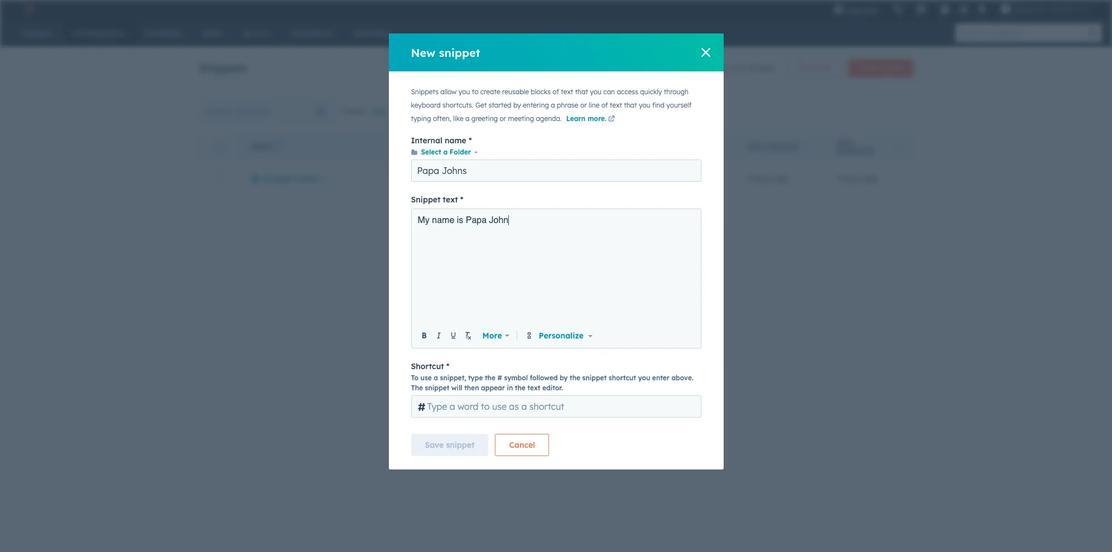 Task type: describe. For each thing, give the bounding box(es) containing it.
of inside snippets banner
[[730, 63, 738, 73]]

notifications button
[[973, 0, 992, 18]]

meeting
[[508, 114, 534, 123]]

enter
[[652, 374, 670, 382]]

new for new snippet
[[411, 45, 436, 59]]

snippet down use
[[425, 384, 450, 392]]

hubspot link
[[13, 2, 42, 16]]

modified
[[837, 147, 873, 155]]

reusable
[[502, 88, 529, 96]]

1 horizontal spatial the
[[515, 384, 526, 392]]

learn
[[566, 114, 586, 123]]

menu containing apoptosis studios 2
[[826, 0, 1099, 18]]

text inside shortcut to use a snippet, type the # symbol followed by the snippet shortcut you enter above. the snippet will then appear in the text editor.
[[528, 384, 541, 392]]

0
[[723, 63, 728, 73]]

name
[[252, 143, 272, 151]]

shortcut
[[609, 374, 636, 382]]

snippet folder 1 button
[[252, 173, 326, 183]]

snippet for save snippet
[[446, 440, 475, 450]]

studios
[[1050, 4, 1075, 13]]

2
[[1077, 4, 1081, 13]]

create snippet
[[858, 64, 904, 72]]

name for internal
[[445, 136, 467, 146]]

text up link opens in a new window icon
[[610, 101, 622, 109]]

date modified button
[[824, 134, 913, 158]]

help image
[[940, 5, 950, 15]]

often,
[[433, 114, 451, 123]]

internal name
[[411, 136, 467, 146]]

learn more.
[[566, 114, 607, 123]]

marketplaces image
[[917, 5, 927, 15]]

date for date modified
[[837, 139, 855, 147]]

tara schultz
[[659, 173, 703, 183]]

name for my
[[432, 215, 455, 225]]

symbol
[[504, 374, 528, 382]]

snippet left "shortcut"
[[582, 374, 607, 382]]

shortcut to use a snippet, type the # symbol followed by the snippet shortcut you enter above. the snippet will then appear in the text editor.
[[411, 362, 694, 392]]

save
[[425, 440, 444, 450]]

type
[[468, 374, 483, 382]]

quickly
[[640, 88, 662, 96]]

a right like
[[466, 114, 470, 123]]

ascending sort. press to sort descending. element
[[275, 142, 279, 152]]

text up the is
[[443, 195, 458, 205]]

new snippet
[[411, 45, 480, 59]]

5
[[740, 63, 744, 73]]

more.
[[588, 114, 607, 123]]

link opens in a new window image
[[608, 116, 615, 123]]

create
[[480, 88, 500, 96]]

0 horizontal spatial of
[[553, 88, 559, 96]]

snippets for snippets
[[199, 61, 248, 75]]

notifications image
[[978, 5, 988, 15]]

calling icon button
[[889, 2, 908, 16]]

a inside shortcut to use a snippet, type the # symbol followed by the snippet shortcut you enter above. the snippet will then appear in the text editor.
[[434, 374, 438, 382]]

My name is Papa John text field
[[418, 214, 695, 326]]

search button
[[1083, 23, 1102, 42]]

0 of 5 created
[[723, 63, 775, 73]]

2 horizontal spatial the
[[570, 374, 580, 382]]

john
[[489, 215, 509, 225]]

snippets allow you to create reusable blocks of text that you can access quickly through keyboard shortcuts. get started by entering a phrase or line of text that you find yourself typing often, like a greeting or meeting agenda.
[[411, 88, 692, 123]]

calling icon image
[[893, 4, 903, 15]]

1 vertical spatial that
[[624, 101, 637, 109]]

dialog containing new snippet
[[389, 33, 724, 470]]

# inside shortcut to use a snippet, type the # symbol followed by the snippet shortcut you enter above. the snippet will then appear in the text editor.
[[498, 374, 502, 382]]

shortcut element
[[411, 396, 701, 418]]

1 8 days ago from the left
[[748, 173, 789, 183]]

cancel
[[509, 440, 535, 450]]

Search search field
[[199, 100, 335, 122]]

apoptosis studios 2
[[1013, 4, 1081, 13]]

entering
[[523, 101, 549, 109]]

like
[[453, 114, 464, 123]]

you left find
[[639, 101, 651, 109]]

save snippet button
[[411, 434, 489, 457]]

internal
[[411, 136, 443, 146]]

settings image
[[959, 5, 969, 15]]

save snippet
[[425, 440, 475, 450]]

Search HubSpot search field
[[956, 23, 1092, 42]]

to
[[472, 88, 479, 96]]

upgrade
[[846, 6, 878, 15]]

create snippet button
[[848, 59, 913, 77]]

2 8 from the left
[[837, 173, 842, 183]]

to
[[411, 374, 419, 382]]

tara schultz image
[[1001, 4, 1011, 14]]

marketplaces button
[[910, 0, 933, 18]]

snippet for create snippet
[[881, 64, 904, 72]]

any button
[[372, 100, 402, 122]]

0 horizontal spatial or
[[500, 114, 506, 123]]

will
[[451, 384, 462, 392]]

date for date created
[[748, 143, 765, 151]]

new for new folder
[[798, 64, 812, 72]]

can
[[604, 88, 615, 96]]

line
[[589, 101, 600, 109]]

find
[[652, 101, 665, 109]]

above.
[[672, 374, 694, 382]]

keyboard
[[411, 101, 441, 109]]

name button
[[238, 134, 645, 158]]

0 horizontal spatial the
[[485, 374, 496, 382]]

shortcut
[[411, 362, 444, 372]]

editor.
[[543, 384, 563, 392]]

by inside "snippets allow you to create reusable blocks of text that you can access quickly through keyboard shortcuts. get started by entering a phrase or line of text that you find yourself typing often, like a greeting or meeting agenda."
[[513, 101, 521, 109]]

owner:
[[341, 106, 367, 116]]

snippet for snippet text
[[411, 195, 441, 205]]

created inside button
[[767, 143, 798, 151]]

text up phrase
[[561, 88, 573, 96]]

a inside popup button
[[443, 148, 448, 156]]

create
[[858, 64, 879, 72]]

greeting
[[472, 114, 498, 123]]

select a folder button
[[411, 146, 478, 159]]



Task type: locate. For each thing, give the bounding box(es) containing it.
# inside shortcut element
[[418, 400, 426, 414]]

0 vertical spatial by
[[513, 101, 521, 109]]

tara
[[659, 173, 675, 183]]

snippet down ascending sort. press to sort descending. element
[[263, 173, 293, 183]]

0 vertical spatial created
[[747, 63, 775, 73]]

0 horizontal spatial snippet
[[263, 173, 293, 183]]

press to sort. image
[[895, 142, 899, 150]]

is
[[457, 215, 463, 225]]

0 horizontal spatial #
[[418, 400, 426, 414]]

2 ago from the left
[[864, 173, 878, 183]]

2 days from the left
[[844, 173, 862, 183]]

apoptosis studios 2 button
[[994, 0, 1098, 18]]

of right the line
[[602, 101, 608, 109]]

apoptosis
[[1013, 4, 1048, 13]]

0 horizontal spatial folder
[[296, 173, 319, 183]]

text
[[561, 88, 573, 96], [610, 101, 622, 109], [443, 195, 458, 205], [528, 384, 541, 392]]

agenda.
[[536, 114, 562, 123]]

8 days ago
[[748, 173, 789, 183], [837, 173, 878, 183]]

of left 5
[[730, 63, 738, 73]]

snippets inside banner
[[199, 61, 248, 75]]

8 down date created
[[748, 173, 752, 183]]

#
[[498, 374, 502, 382], [418, 400, 426, 414]]

by
[[513, 101, 521, 109], [560, 374, 568, 382]]

1 horizontal spatial by
[[560, 374, 568, 382]]

0 vertical spatial folder
[[814, 64, 832, 72]]

yourself
[[667, 101, 692, 109]]

new up keyboard at left
[[411, 45, 436, 59]]

0 horizontal spatial days
[[755, 173, 772, 183]]

use
[[421, 374, 432, 382]]

shortcuts.
[[443, 101, 474, 109]]

date created button
[[735, 134, 824, 158]]

text down followed
[[528, 384, 541, 392]]

date
[[837, 139, 855, 147], [748, 143, 765, 151]]

followed
[[530, 374, 558, 382]]

schultz
[[677, 173, 703, 183]]

snippet
[[439, 45, 480, 59], [881, 64, 904, 72], [582, 374, 607, 382], [425, 384, 450, 392], [446, 440, 475, 450]]

that
[[575, 88, 588, 96], [624, 101, 637, 109]]

1 vertical spatial snippets
[[411, 88, 439, 96]]

8 days ago down modified
[[837, 173, 878, 183]]

new folder
[[798, 64, 832, 72]]

date modified
[[837, 139, 873, 155]]

0 horizontal spatial ago
[[774, 173, 789, 183]]

0 horizontal spatial 8 days ago
[[748, 173, 789, 183]]

the right 'in'
[[515, 384, 526, 392]]

folder
[[450, 148, 471, 156]]

1 vertical spatial of
[[553, 88, 559, 96]]

# down the
[[418, 400, 426, 414]]

a down internal name
[[443, 148, 448, 156]]

0 horizontal spatial date
[[748, 143, 765, 151]]

new
[[411, 45, 436, 59], [798, 64, 812, 72]]

you left enter
[[638, 374, 650, 382]]

by inside shortcut to use a snippet, type the # symbol followed by the snippet shortcut you enter above. the snippet will then appear in the text editor.
[[560, 374, 568, 382]]

1 days from the left
[[755, 173, 772, 183]]

you inside shortcut to use a snippet, type the # symbol followed by the snippet shortcut you enter above. the snippet will then appear in the text editor.
[[638, 374, 650, 382]]

learn more. link
[[566, 114, 617, 124]]

you left the to
[[459, 88, 470, 96]]

2 horizontal spatial of
[[730, 63, 738, 73]]

1 vertical spatial new
[[798, 64, 812, 72]]

0 vertical spatial #
[[498, 374, 502, 382]]

allow
[[441, 88, 457, 96]]

a right use
[[434, 374, 438, 382]]

2 8 days ago from the left
[[837, 173, 878, 183]]

the right followed
[[570, 374, 580, 382]]

1 horizontal spatial snippets
[[411, 88, 439, 96]]

select
[[421, 148, 441, 156]]

more
[[483, 331, 502, 341]]

1 vertical spatial folder
[[296, 173, 319, 183]]

1 vertical spatial by
[[560, 374, 568, 382]]

0 horizontal spatial that
[[575, 88, 588, 96]]

a
[[551, 101, 555, 109], [466, 114, 470, 123], [443, 148, 448, 156], [434, 374, 438, 382]]

that down access
[[624, 101, 637, 109]]

through
[[664, 88, 689, 96]]

snippet
[[263, 173, 293, 183], [411, 195, 441, 205]]

or down 'started'
[[500, 114, 506, 123]]

the up appear
[[485, 374, 496, 382]]

settings link
[[957, 3, 971, 15]]

snippet right 'save'
[[446, 440, 475, 450]]

name up the folder
[[445, 136, 467, 146]]

1 vertical spatial name
[[432, 215, 455, 225]]

0 vertical spatial new
[[411, 45, 436, 59]]

by down "reusable"
[[513, 101, 521, 109]]

0 vertical spatial snippets
[[199, 61, 248, 75]]

1 vertical spatial #
[[418, 400, 426, 414]]

1 vertical spatial or
[[500, 114, 506, 123]]

snippet for snippet folder 1
[[263, 173, 293, 183]]

0 horizontal spatial snippets
[[199, 61, 248, 75]]

1 horizontal spatial or
[[580, 101, 587, 109]]

1 vertical spatial snippet
[[411, 195, 441, 205]]

by up editor. at the bottom of the page
[[560, 374, 568, 382]]

any
[[372, 106, 387, 116]]

snippet folder 1
[[263, 173, 326, 183]]

help button
[[936, 0, 955, 18]]

hubspot image
[[20, 2, 33, 16]]

cancel button
[[495, 434, 549, 457]]

of
[[730, 63, 738, 73], [553, 88, 559, 96], [602, 101, 608, 109]]

8 down modified
[[837, 173, 842, 183]]

select a folder
[[421, 148, 471, 156]]

ago down date created
[[774, 173, 789, 183]]

folder left 1
[[296, 173, 319, 183]]

snippet for new snippet
[[439, 45, 480, 59]]

days down date created
[[755, 173, 772, 183]]

new right 0 of 5 created
[[798, 64, 812, 72]]

1
[[321, 173, 326, 183]]

1 horizontal spatial folder
[[814, 64, 832, 72]]

papa
[[466, 215, 487, 225]]

snippet up my
[[411, 195, 441, 205]]

close image
[[701, 48, 710, 57]]

0 horizontal spatial by
[[513, 101, 521, 109]]

link opens in a new window image
[[608, 114, 615, 124]]

my
[[418, 215, 430, 225]]

0 vertical spatial of
[[730, 63, 738, 73]]

access
[[617, 88, 638, 96]]

days down modified
[[844, 173, 862, 183]]

1 horizontal spatial #
[[498, 374, 502, 382]]

folder inside button
[[814, 64, 832, 72]]

ascending sort. press to sort descending. image
[[275, 142, 279, 150]]

date created
[[748, 143, 798, 151]]

0 vertical spatial name
[[445, 136, 467, 146]]

2 vertical spatial of
[[602, 101, 608, 109]]

1 horizontal spatial 8 days ago
[[837, 173, 878, 183]]

the
[[411, 384, 423, 392]]

0 vertical spatial or
[[580, 101, 587, 109]]

folder left create
[[814, 64, 832, 72]]

snippet text
[[411, 195, 458, 205]]

1 horizontal spatial 8
[[837, 173, 842, 183]]

1 horizontal spatial that
[[624, 101, 637, 109]]

0 vertical spatial snippet
[[263, 173, 293, 183]]

snippet up allow
[[439, 45, 480, 59]]

you left can
[[590, 88, 602, 96]]

snippet,
[[440, 374, 466, 382]]

1 horizontal spatial of
[[602, 101, 608, 109]]

date inside button
[[748, 143, 765, 151]]

8 days ago down date created
[[748, 173, 789, 183]]

1 8 from the left
[[748, 173, 752, 183]]

snippets for snippets allow you to create reusable blocks of text that you can access quickly through keyboard shortcuts. get started by entering a phrase or line of text that you find yourself typing often, like a greeting or meeting agenda.
[[411, 88, 439, 96]]

phrase
[[557, 101, 579, 109]]

snippets
[[199, 61, 248, 75], [411, 88, 439, 96]]

new folder button
[[788, 59, 841, 77]]

get
[[476, 101, 487, 109]]

then
[[464, 384, 479, 392]]

1 vertical spatial created
[[767, 143, 798, 151]]

menu
[[826, 0, 1099, 18]]

1 horizontal spatial ago
[[864, 173, 878, 183]]

Type a word to use as a shortcut text field
[[411, 396, 701, 418]]

new inside button
[[798, 64, 812, 72]]

typing
[[411, 114, 431, 123]]

# up appear
[[498, 374, 502, 382]]

my name is papa john
[[418, 215, 509, 225]]

blocks
[[531, 88, 551, 96]]

press to sort. element
[[895, 142, 899, 152]]

a up agenda.
[[551, 101, 555, 109]]

1 ago from the left
[[774, 173, 789, 183]]

name left the is
[[432, 215, 455, 225]]

snippet inside banner
[[881, 64, 904, 72]]

that up phrase
[[575, 88, 588, 96]]

you
[[459, 88, 470, 96], [590, 88, 602, 96], [639, 101, 651, 109], [638, 374, 650, 382]]

menu item
[[885, 0, 888, 18]]

appear
[[481, 384, 505, 392]]

of right blocks
[[553, 88, 559, 96]]

personalize button
[[537, 330, 595, 342]]

folder for new
[[814, 64, 832, 72]]

ago down modified
[[864, 173, 878, 183]]

1 horizontal spatial days
[[844, 173, 862, 183]]

the
[[485, 374, 496, 382], [570, 374, 580, 382], [515, 384, 526, 392]]

more button
[[475, 330, 517, 341]]

search image
[[1089, 29, 1097, 37]]

1 horizontal spatial date
[[837, 139, 855, 147]]

or
[[580, 101, 587, 109], [500, 114, 506, 123]]

0 horizontal spatial 8
[[748, 173, 752, 183]]

upgrade image
[[834, 5, 844, 15]]

snippet right create
[[881, 64, 904, 72]]

started
[[489, 101, 512, 109]]

folder for snippet
[[296, 173, 319, 183]]

name inside text field
[[432, 215, 455, 225]]

dialog
[[389, 33, 724, 470]]

snippets inside "snippets allow you to create reusable blocks of text that you can access quickly through keyboard shortcuts. get started by entering a phrase or line of text that you find yourself typing often, like a greeting or meeting agenda."
[[411, 88, 439, 96]]

0 horizontal spatial new
[[411, 45, 436, 59]]

name
[[445, 136, 467, 146], [432, 215, 455, 225]]

snippets banner
[[199, 56, 913, 77]]

Internal name text field
[[411, 160, 701, 182]]

0 vertical spatial that
[[575, 88, 588, 96]]

created
[[747, 63, 775, 73], [767, 143, 798, 151]]

1 horizontal spatial new
[[798, 64, 812, 72]]

1 horizontal spatial snippet
[[411, 195, 441, 205]]

or left the line
[[580, 101, 587, 109]]

in
[[507, 384, 513, 392]]

date inside 'date modified'
[[837, 139, 855, 147]]

8
[[748, 173, 752, 183], [837, 173, 842, 183]]

personalize
[[539, 331, 584, 341]]

days
[[755, 173, 772, 183], [844, 173, 862, 183]]

created inside snippets banner
[[747, 63, 775, 73]]



Task type: vqa. For each thing, say whether or not it's contained in the screenshot.
email conversation totals by rep button
no



